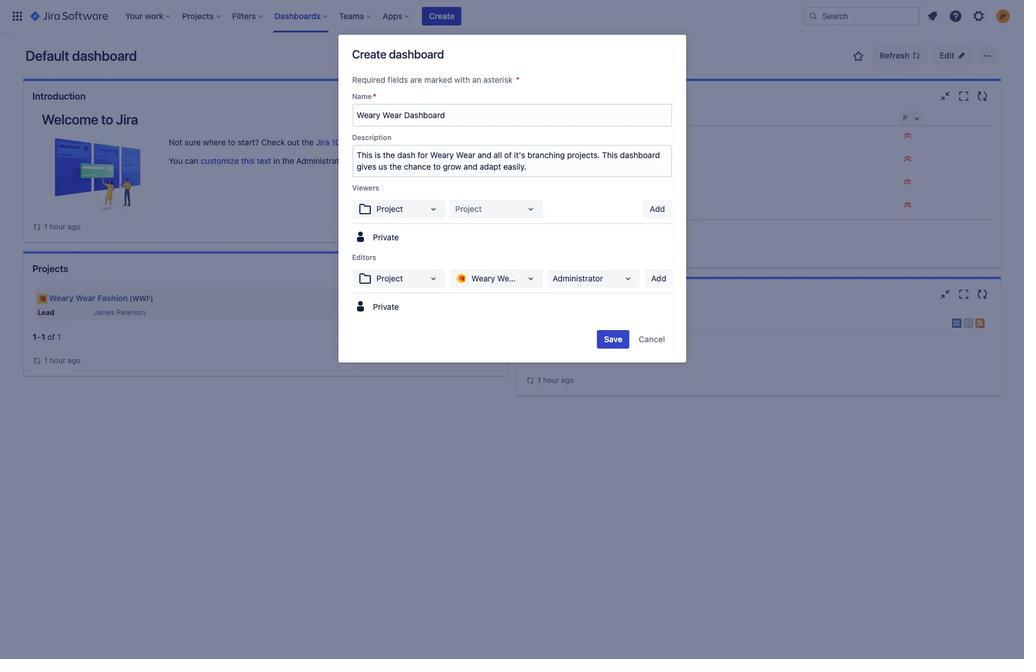 Task type: locate. For each thing, give the bounding box(es) containing it.
1 horizontal spatial open image
[[524, 202, 538, 216]]

wear right refresh projects image
[[498, 274, 517, 284]]

1 – 4 of 4
[[530, 224, 562, 234]]

1 horizontal spatial 4
[[557, 224, 562, 234]]

1 horizontal spatial *
[[516, 75, 520, 85]]

0 vertical spatial weary
[[472, 274, 495, 284]]

fashion for weary wear fashion (wwf)
[[98, 293, 128, 303]]

dashboard for default dashboard
[[72, 48, 137, 64]]

fashion up james peterson
[[98, 293, 128, 303]]

2 highest image from the top
[[904, 154, 913, 164]]

wwf- for 2
[[544, 155, 568, 165]]

task image for wwf-2
[[530, 155, 540, 165]]

wwf-5
[[544, 201, 573, 211]]

an arrow curved in a circular way on the button that refreshes the dashboard image down 1 – 1 of 1
[[32, 357, 42, 366]]

wear inside the projects region
[[76, 293, 96, 303]]

the
[[302, 137, 314, 147], [282, 156, 294, 166]]

welcome to jira
[[42, 111, 138, 128]]

to
[[101, 111, 113, 128], [228, 137, 236, 147]]

1 an arrow curved in a circular way on the button that refreshes the dashboard image from the top
[[32, 223, 42, 232]]

atlassian
[[386, 137, 419, 147]]

1 vertical spatial private
[[373, 302, 399, 312]]

of inside the projects region
[[47, 332, 55, 342]]

activity streams
[[526, 289, 598, 300]]

streams
[[561, 289, 598, 300]]

refresh button
[[874, 46, 929, 65]]

minimize assigned to me image
[[939, 89, 953, 103]]

add button
[[643, 200, 672, 219], [645, 270, 674, 288]]

hour right an arrow curved in a circular way on the button that refreshes the dashboard image
[[543, 376, 559, 385]]

fashion inside the projects region
[[98, 293, 128, 303]]

1 link
[[57, 332, 61, 342]]

0 horizontal spatial fashion
[[98, 293, 128, 303]]

0 vertical spatial create
[[429, 11, 455, 21]]

0 vertical spatial task image
[[530, 155, 540, 165]]

an arrow curved in a circular way on the button that refreshes the dashboard image up the projects
[[32, 223, 42, 232]]

1 horizontal spatial jira
[[316, 137, 330, 147]]

project
[[377, 204, 403, 214], [456, 204, 482, 214], [377, 274, 403, 284]]

1 horizontal spatial weary
[[472, 274, 495, 284]]

1 vertical spatial 1 hour ago
[[44, 356, 81, 365]]

1 wwf- from the top
[[544, 155, 568, 165]]

task image for wwf-5
[[530, 202, 540, 211]]

wwf-
[[544, 155, 568, 165], [544, 201, 568, 211]]

2 vertical spatial ago
[[561, 376, 575, 385]]

1 vertical spatial an arrow curved in a circular way on the button that refreshes the dashboard image
[[32, 357, 42, 366]]

1 horizontal spatial open image
[[524, 272, 538, 286]]

1 hour ago inside activity streams region
[[538, 376, 575, 385]]

0 horizontal spatial to
[[101, 111, 113, 128]]

fashion up 'activity'
[[519, 274, 548, 284]]

task image left wwf-2 link
[[530, 155, 540, 165]]

task image left wwf-5 link
[[530, 202, 540, 211]]

weary wear fashion (wwf)
[[49, 293, 153, 303]]

* right asterisk
[[516, 75, 520, 85]]

wwf-5 link
[[544, 201, 573, 211]]

4 down wwf-5 link
[[557, 224, 562, 234]]

refresh projects image
[[482, 262, 496, 276]]

1 vertical spatial wwf-
[[544, 201, 568, 211]]

4 down wwf-5
[[539, 224, 545, 234]]

1 vertical spatial wear
[[76, 293, 96, 303]]

the right out
[[302, 137, 314, 147]]

– inside the projects region
[[37, 332, 41, 342]]

1 vertical spatial create
[[352, 48, 387, 61]]

5
[[568, 201, 573, 211]]

1 hour ago inside introduction region
[[44, 222, 81, 231]]

open image left minimize projects icon
[[427, 272, 440, 286]]

0 vertical spatial jira
[[116, 111, 138, 128]]

assigned to me region
[[526, 111, 992, 258]]

0 horizontal spatial of
[[47, 332, 55, 342]]

ago
[[68, 222, 81, 231], [68, 356, 81, 365], [561, 376, 575, 385]]

1 vertical spatial hour
[[50, 356, 66, 365]]

hour inside activity streams region
[[543, 376, 559, 385]]

0 vertical spatial *
[[516, 75, 520, 85]]

hour for introduction
[[50, 222, 66, 231]]

open image
[[427, 202, 440, 216], [524, 202, 538, 216], [621, 272, 635, 286]]

product listing design silos link
[[578, 155, 683, 165]]

private for viewers
[[373, 233, 399, 243]]

dashboard right the default
[[72, 48, 137, 64]]

jira left 101
[[316, 137, 330, 147]]

0 horizontal spatial jira
[[116, 111, 138, 128]]

2 vertical spatial hour
[[543, 376, 559, 385]]

fashion
[[519, 274, 548, 284], [98, 293, 128, 303]]

edit
[[940, 50, 955, 60]]

default
[[26, 48, 69, 64]]

0 horizontal spatial create
[[352, 48, 387, 61]]

create dashboard
[[352, 48, 444, 61]]

1 vertical spatial jira
[[316, 137, 330, 147]]

1 hour ago inside the projects region
[[44, 356, 81, 365]]

activity
[[548, 340, 574, 350]]

where
[[203, 137, 226, 147]]

design
[[637, 155, 663, 165]]

1 hour ago
[[44, 222, 81, 231], [44, 356, 81, 365], [538, 376, 575, 385]]

1 vertical spatial the
[[282, 156, 294, 166]]

1 horizontal spatial create
[[429, 11, 455, 21]]

activity streams region
[[526, 309, 992, 387]]

create inside create button
[[429, 11, 455, 21]]

1 vertical spatial add button
[[645, 270, 674, 288]]

2 wwf- from the top
[[544, 201, 568, 211]]

jira right welcome
[[116, 111, 138, 128]]

0 horizontal spatial dashboard
[[72, 48, 137, 64]]

fields
[[388, 75, 408, 85]]

1 private from the top
[[373, 233, 399, 243]]

private down editors
[[373, 302, 399, 312]]

weary
[[472, 274, 495, 284], [49, 293, 74, 303]]

ago inside the projects region
[[68, 356, 81, 365]]

0 vertical spatial hour
[[50, 222, 66, 231]]

ago inside introduction region
[[68, 222, 81, 231]]

administrator
[[553, 274, 603, 284]]

0 vertical spatial add
[[650, 204, 665, 214]]

wwf- up the 1 – 4 of 4
[[544, 201, 568, 211]]

0 vertical spatial the
[[302, 137, 314, 147]]

1 inside assigned to me region
[[530, 224, 534, 234]]

weary inside the projects region
[[49, 293, 74, 303]]

– for 1
[[37, 332, 41, 342]]

1 horizontal spatial wear
[[498, 274, 517, 284]]

–
[[534, 224, 539, 234], [37, 332, 41, 342]]

highest image
[[904, 131, 913, 140], [904, 154, 913, 164], [904, 177, 913, 187], [904, 201, 913, 210]]

wwf- for 5
[[544, 201, 568, 211]]

private up editors
[[373, 233, 399, 243]]

1 task image from the top
[[530, 155, 540, 165]]

weary wear fashion link
[[49, 293, 128, 303]]

refresh image
[[912, 51, 922, 60]]

0 vertical spatial fashion
[[519, 274, 548, 284]]

jira
[[116, 111, 138, 128], [316, 137, 330, 147]]

*
[[516, 75, 520, 85], [373, 92, 377, 101]]

star default dashboard image
[[852, 49, 866, 63]]

* right name
[[373, 92, 377, 101]]

1 vertical spatial –
[[37, 332, 41, 342]]

welcome
[[42, 111, 98, 128]]

2 private from the top
[[373, 302, 399, 312]]

0 vertical spatial to
[[101, 111, 113, 128]]

required fields are marked with an asterisk *
[[352, 75, 520, 85]]

wear up james
[[76, 293, 96, 303]]

1 open image from the left
[[427, 272, 440, 286]]

1 vertical spatial fashion
[[98, 293, 128, 303]]

0 vertical spatial wear
[[498, 274, 517, 284]]

add button for editors
[[645, 270, 674, 288]]

1 horizontal spatial of
[[547, 224, 554, 234]]

open image for administrator
[[621, 272, 635, 286]]

hour inside introduction region
[[50, 222, 66, 231]]

1 dashboard from the left
[[72, 48, 137, 64]]

0 horizontal spatial weary
[[49, 293, 74, 303]]

0 vertical spatial an arrow curved in a circular way on the button that refreshes the dashboard image
[[32, 223, 42, 232]]

4
[[539, 224, 545, 234], [557, 224, 562, 234]]

task image
[[530, 155, 540, 165], [530, 202, 540, 211]]

an arrow curved in a circular way on the button that refreshes the dashboard image inside the projects region
[[32, 357, 42, 366]]

jira 101 guide link
[[316, 137, 367, 147]]

0 vertical spatial 1 hour ago
[[44, 222, 81, 231]]

sure
[[185, 137, 201, 147]]

1 horizontal spatial the
[[302, 137, 314, 147]]

1 hour ago right an arrow curved in a circular way on the button that refreshes the dashboard image
[[538, 376, 575, 385]]

add
[[650, 204, 665, 214], [652, 274, 667, 284]]

of left 1 link
[[47, 332, 55, 342]]

2 open image from the left
[[524, 272, 538, 286]]

0 vertical spatial –
[[534, 224, 539, 234]]

you
[[169, 156, 183, 166]]

an arrow curved in a circular way on the button that refreshes the dashboard image inside introduction region
[[32, 223, 42, 232]]

james peterson link
[[93, 308, 146, 317]]

0 horizontal spatial open image
[[427, 202, 440, 216]]

the right in
[[282, 156, 294, 166]]

private
[[373, 233, 399, 243], [373, 302, 399, 312]]

2 horizontal spatial open image
[[621, 272, 635, 286]]

fashion for weary wear fashion
[[519, 274, 548, 284]]

wear
[[498, 274, 517, 284], [76, 293, 96, 303]]

jira software image
[[30, 9, 108, 23], [30, 9, 108, 23]]

101
[[332, 137, 344, 147]]

hour inside the projects region
[[50, 356, 66, 365]]

0 horizontal spatial 4
[[539, 224, 545, 234]]

hour up the projects
[[50, 222, 66, 231]]

you can customize this text in the administration section.
[[169, 156, 383, 166]]

hour for activity streams
[[543, 376, 559, 385]]

to left start?
[[228, 137, 236, 147]]

default dashboard
[[26, 48, 137, 64]]

0 vertical spatial of
[[547, 224, 554, 234]]

0 vertical spatial ago
[[68, 222, 81, 231]]

and
[[370, 137, 384, 147]]

to right welcome
[[101, 111, 113, 128]]

1 vertical spatial weary
[[49, 293, 74, 303]]

no
[[536, 340, 546, 350]]

1 vertical spatial ago
[[68, 356, 81, 365]]

0 horizontal spatial –
[[37, 332, 41, 342]]

open image up 'activity'
[[524, 272, 538, 286]]

1 vertical spatial add
[[652, 274, 667, 284]]

None text field
[[456, 204, 458, 215], [553, 273, 555, 285], [456, 204, 458, 215], [553, 273, 555, 285]]

ago inside activity streams region
[[561, 376, 575, 385]]

None field
[[353, 105, 671, 126]]

0 horizontal spatial open image
[[427, 272, 440, 286]]

3 highest image from the top
[[904, 177, 913, 187]]

1 vertical spatial of
[[47, 332, 55, 342]]

0 vertical spatial wwf-
[[544, 155, 568, 165]]

– inside assigned to me region
[[534, 224, 539, 234]]

1 hour ago down 1 link
[[44, 356, 81, 365]]

2 dashboard from the left
[[389, 48, 444, 61]]

1
[[44, 222, 48, 231], [530, 224, 534, 234], [32, 332, 37, 342], [41, 332, 45, 342], [57, 332, 61, 342], [44, 356, 48, 365], [538, 376, 541, 385]]

hour
[[50, 222, 66, 231], [50, 356, 66, 365], [543, 376, 559, 385]]

– up weary wear fashion
[[534, 224, 539, 234]]

of inside assigned to me region
[[547, 224, 554, 234]]

dashboard up are
[[389, 48, 444, 61]]

1 hour ago up the projects
[[44, 222, 81, 231]]

0 vertical spatial add button
[[643, 200, 672, 219]]

james
[[93, 308, 115, 317]]

1 horizontal spatial to
[[228, 137, 236, 147]]

1 horizontal spatial dashboard
[[389, 48, 444, 61]]

Description text field
[[352, 145, 672, 177]]

– left 1 link
[[37, 332, 41, 342]]

0 horizontal spatial the
[[282, 156, 294, 166]]

1 horizontal spatial –
[[534, 224, 539, 234]]

2 vertical spatial 1 hour ago
[[538, 376, 575, 385]]

ago for activity streams
[[561, 376, 575, 385]]

hour down 1 link
[[50, 356, 66, 365]]

refresh activity streams image
[[976, 287, 990, 301]]

projects region
[[32, 284, 498, 367]]

2 an arrow curved in a circular way on the button that refreshes the dashboard image from the top
[[32, 357, 42, 366]]

1 vertical spatial to
[[228, 137, 236, 147]]

of down wwf-5 link
[[547, 224, 554, 234]]

0 horizontal spatial wear
[[76, 293, 96, 303]]

an arrow curved in a circular way on the button that refreshes the dashboard image
[[32, 223, 42, 232], [32, 357, 42, 366]]

add button for viewers
[[643, 200, 672, 219]]

of
[[547, 224, 554, 234], [47, 332, 55, 342]]

wwf- left product
[[544, 155, 568, 165]]

2 task image from the top
[[530, 202, 540, 211]]

1 inside activity streams region
[[538, 376, 541, 385]]

0 vertical spatial private
[[373, 233, 399, 243]]

1 horizontal spatial fashion
[[519, 274, 548, 284]]

guide
[[346, 137, 367, 147]]

1 – 1 of 1
[[32, 332, 61, 342]]

save
[[604, 335, 623, 344]]

open image
[[427, 272, 440, 286], [524, 272, 538, 286]]

1 vertical spatial *
[[373, 92, 377, 101]]

add for editors
[[652, 274, 667, 284]]

1 vertical spatial task image
[[530, 202, 540, 211]]



Task type: vqa. For each thing, say whether or not it's contained in the screenshot.
Required fields are marked with an asterisk *
yes



Task type: describe. For each thing, give the bounding box(es) containing it.
section.
[[353, 156, 383, 166]]

0 horizontal spatial *
[[373, 92, 377, 101]]

in
[[274, 156, 280, 166]]

not
[[169, 137, 182, 147]]

editors
[[352, 253, 377, 262]]

customize
[[201, 156, 239, 166]]

of for 4
[[547, 224, 554, 234]]

minimize projects image
[[464, 262, 478, 276]]

activity
[[526, 289, 559, 300]]

peterson
[[117, 308, 146, 317]]

project for editors
[[377, 274, 403, 284]]

customize this text link
[[201, 156, 271, 166]]

2
[[568, 155, 573, 165]]

hour for projects
[[50, 356, 66, 365]]

with
[[455, 75, 470, 85]]

– for 4
[[534, 224, 539, 234]]

an arrow curved in a circular way on the button that refreshes the dashboard image for introduction
[[32, 223, 42, 232]]

asterisk
[[484, 75, 513, 85]]

1 hour ago for projects
[[44, 356, 81, 365]]

open image for weary wear fashion
[[524, 272, 538, 286]]

weary for weary wear fashion
[[472, 274, 495, 284]]

create button
[[422, 7, 462, 25]]

edit icon image
[[957, 51, 967, 60]]

introduction region
[[32, 111, 498, 233]]

product
[[578, 155, 607, 165]]

refresh
[[880, 50, 910, 60]]

jira
[[613, 316, 637, 330]]

marked
[[425, 75, 452, 85]]

add for viewers
[[650, 204, 665, 214]]

wear for weary wear fashion (wwf)
[[76, 293, 96, 303]]

required
[[352, 75, 386, 85]]

Search field
[[804, 7, 920, 25]]

create banner
[[0, 0, 1025, 32]]

training
[[421, 137, 450, 147]]

atlassian training course link
[[386, 137, 477, 147]]

maximize activity streams image
[[957, 287, 971, 301]]

cancel button
[[632, 331, 672, 349]]

refresh assigned to me image
[[976, 89, 990, 103]]

your company jira
[[533, 316, 637, 330]]

name *
[[352, 92, 377, 101]]

1 highest image from the top
[[904, 131, 913, 140]]

project for viewers
[[377, 204, 403, 214]]

an arrow curved in a circular way on the button that refreshes the dashboard image
[[526, 377, 536, 386]]

out
[[287, 137, 300, 147]]

an
[[473, 75, 482, 85]]

lead
[[38, 308, 54, 317]]

viewers
[[352, 184, 379, 193]]

start?
[[238, 137, 259, 147]]

2 4 from the left
[[557, 224, 562, 234]]

administration
[[297, 156, 351, 166]]

minimize activity streams image
[[939, 287, 953, 301]]

.
[[477, 137, 480, 147]]

can
[[185, 156, 199, 166]]

projects
[[32, 264, 68, 274]]

ago for introduction
[[68, 222, 81, 231]]

primary element
[[7, 0, 804, 32]]

no activity was found
[[536, 340, 612, 350]]

1 hour ago for introduction
[[44, 222, 81, 231]]

1 4 from the left
[[539, 224, 545, 234]]

1 hour ago for activity streams
[[538, 376, 575, 385]]

edit link
[[933, 46, 974, 65]]

weary wear fashion
[[472, 274, 548, 284]]

company
[[560, 316, 610, 330]]

name
[[352, 92, 372, 101]]

are
[[410, 75, 422, 85]]

ago for projects
[[68, 356, 81, 365]]

create for create dashboard
[[352, 48, 387, 61]]

4 highest image from the top
[[904, 201, 913, 210]]

description
[[352, 133, 392, 142]]

was
[[576, 340, 589, 350]]

found
[[591, 340, 612, 350]]

wwf-2 link
[[544, 155, 573, 165]]

your
[[533, 316, 557, 330]]

wear for weary wear fashion
[[498, 274, 517, 284]]

p
[[904, 114, 908, 122]]

an arrow curved in a circular way on the button that refreshes the dashboard image for projects
[[32, 357, 42, 366]]

of for 1
[[47, 332, 55, 342]]

1 inside introduction region
[[44, 222, 48, 231]]

cancel
[[639, 335, 665, 344]]

open image for project
[[524, 202, 538, 216]]

create for create
[[429, 11, 455, 21]]

not sure where to start? check out the jira 101 guide and atlassian training course .
[[169, 137, 480, 147]]

search image
[[809, 11, 818, 21]]

wwf-2 product listing design silos
[[544, 155, 683, 165]]

introduction
[[32, 91, 86, 101]]

dashboard for create dashboard
[[389, 48, 444, 61]]

save button
[[597, 331, 630, 349]]

silos
[[665, 155, 683, 165]]

listing
[[610, 155, 634, 165]]

james peterson
[[93, 308, 146, 317]]

weary for weary wear fashion (wwf)
[[49, 293, 74, 303]]

this
[[241, 156, 255, 166]]

private for editors
[[373, 302, 399, 312]]

course
[[452, 137, 477, 147]]

check
[[261, 137, 285, 147]]

maximize assigned to me image
[[957, 89, 971, 103]]

open image for project
[[427, 272, 440, 286]]

(wwf)
[[130, 294, 153, 303]]

text
[[257, 156, 271, 166]]



